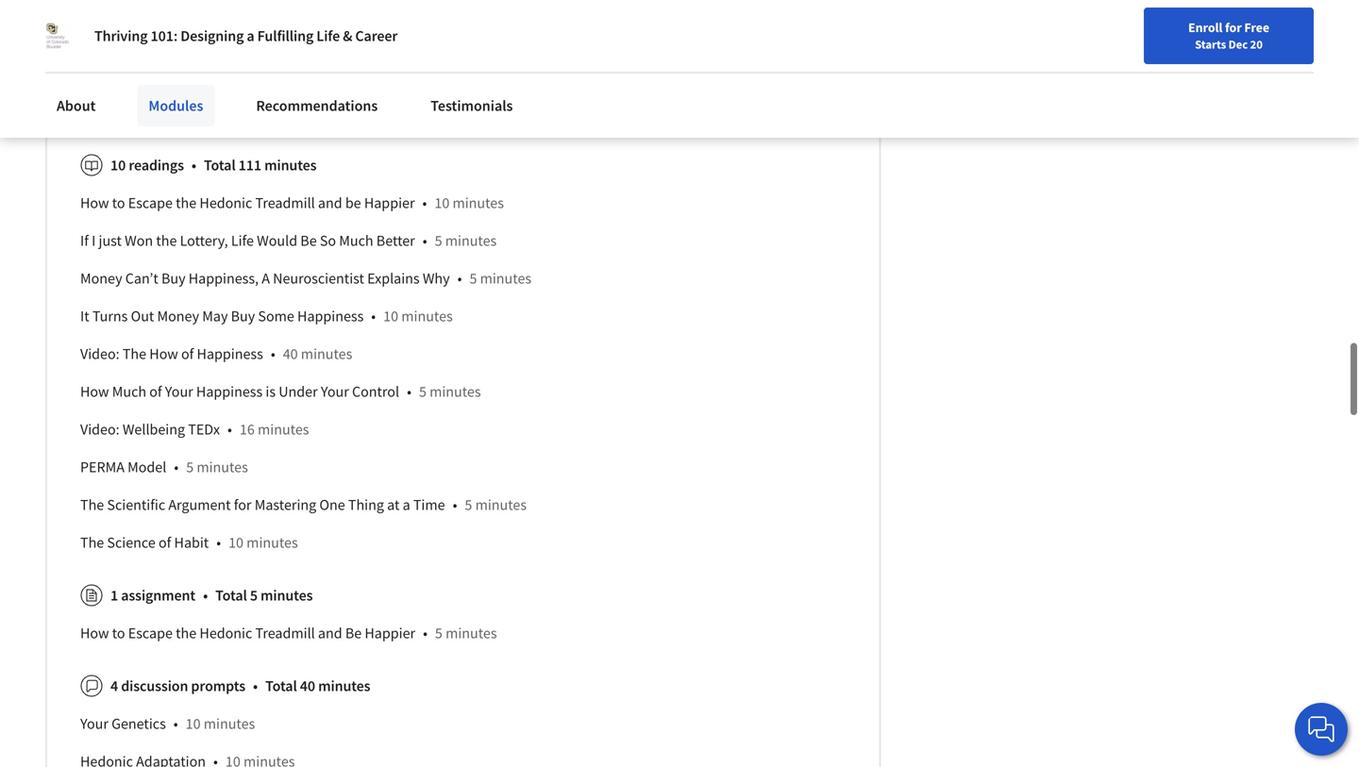 Task type: locate. For each thing, give the bounding box(es) containing it.
and right point
[[238, 28, 262, 46]]

how
[[80, 194, 109, 213], [149, 345, 178, 364], [80, 383, 109, 401], [80, 624, 109, 643]]

of up wellbeing
[[149, 383, 162, 401]]

4 left discussion
[[110, 677, 118, 696]]

1 vertical spatial money
[[157, 307, 199, 326]]

1 vertical spatial to
[[112, 624, 125, 643]]

1 horizontal spatial set-
[[251, 65, 275, 84]]

1 treadmill from the top
[[255, 194, 315, 213]]

happiness up enhancing
[[107, 28, 173, 46]]

10 up why at top left
[[435, 194, 450, 213]]

your genetics • 10 minutes
[[80, 715, 255, 734]]

of up video: wellbeing tedx • 16 minutes
[[181, 345, 194, 364]]

1 horizontal spatial much
[[339, 231, 373, 250]]

•
[[398, 28, 403, 46], [320, 65, 325, 84], [192, 156, 196, 175], [422, 194, 427, 213], [423, 231, 427, 250], [457, 269, 462, 288], [371, 307, 376, 326], [271, 345, 275, 364], [407, 383, 412, 401], [228, 420, 232, 439], [174, 458, 179, 477], [453, 496, 457, 515], [216, 534, 221, 552], [203, 586, 208, 605], [423, 624, 428, 643], [253, 677, 258, 696], [173, 715, 178, 734]]

may
[[202, 307, 228, 326]]

10 right habit
[[229, 534, 244, 552]]

about
[[57, 96, 96, 115]]

4
[[218, 103, 226, 122], [110, 677, 118, 696]]

your right "under"
[[321, 383, 349, 401]]

hedonic up the lottery,
[[200, 194, 252, 213]]

thing
[[348, 496, 384, 515]]

hedonic down • total 5 minutes
[[200, 624, 252, 643]]

testimonials
[[431, 96, 513, 115]]

total
[[204, 156, 236, 175], [215, 586, 247, 605], [265, 677, 297, 696]]

the up the lottery,
[[176, 194, 197, 213]]

4 for 4 minutes
[[218, 103, 226, 122]]

1 vertical spatial of
[[149, 383, 162, 401]]

happier for how to escape the hedonic treadmill and be happier
[[365, 624, 415, 643]]

to down "1"
[[112, 624, 125, 643]]

escape for how to escape the hedonic treadmill and be happier
[[128, 194, 173, 213]]

1 escape from the top
[[128, 194, 173, 213]]

assignment
[[121, 586, 195, 605]]

0 horizontal spatial for
[[234, 496, 252, 515]]

0 vertical spatial money
[[80, 269, 122, 288]]

it
[[80, 307, 89, 326]]

so
[[320, 231, 336, 250]]

treadmill
[[255, 194, 315, 213], [255, 624, 315, 643]]

1 vertical spatial be
[[345, 624, 362, 643]]

video: up "perma"
[[80, 420, 120, 439]]

a
[[247, 26, 254, 45], [403, 496, 410, 515]]

escape down 1 assignment
[[128, 624, 173, 643]]

0 vertical spatial a
[[247, 26, 254, 45]]

1 video: from the top
[[80, 345, 120, 364]]

coursera image
[[23, 15, 143, 46]]

1 vertical spatial hedonic
[[200, 194, 252, 213]]

life left & at top
[[316, 26, 340, 45]]

your left genetics
[[80, 715, 108, 734]]

the for science
[[80, 534, 104, 552]]

2 vertical spatial of
[[159, 534, 171, 552]]

0 vertical spatial 40
[[283, 345, 298, 364]]

video: down turns
[[80, 345, 120, 364]]

2 vertical spatial total
[[265, 677, 297, 696]]

much right so
[[339, 231, 373, 250]]

16
[[240, 420, 255, 439]]

treadmill for be
[[255, 194, 315, 213]]

genetics
[[111, 715, 166, 734]]

much up wellbeing
[[112, 383, 146, 401]]

perma model • 5 minutes
[[80, 458, 248, 477]]

total down how to escape the hedonic treadmill and be happier • 5 minutes at bottom
[[265, 677, 297, 696]]

40
[[283, 345, 298, 364], [300, 677, 315, 696]]

0 vertical spatial happier
[[364, 194, 415, 213]]

10
[[110, 156, 126, 175], [435, 194, 450, 213], [383, 307, 398, 326], [229, 534, 244, 552], [186, 715, 201, 734]]

1 vertical spatial 4
[[110, 677, 118, 696]]

habit
[[174, 534, 209, 552]]

1
[[110, 586, 118, 605]]

the right the university of colorado boulder icon
[[80, 28, 104, 46]]

won
[[125, 231, 153, 250]]

steps
[[164, 103, 199, 122]]

10 readings
[[110, 156, 184, 175]]

2 vertical spatial the
[[176, 624, 197, 643]]

money down the i
[[80, 269, 122, 288]]

just
[[99, 231, 122, 250]]

of
[[181, 345, 194, 364], [149, 383, 162, 401], [159, 534, 171, 552]]

starts
[[1195, 37, 1226, 52]]

1 vertical spatial buy
[[231, 307, 255, 326]]

0 vertical spatial treadmill
[[255, 194, 315, 213]]

video: wellbeing tedx • 16 minutes
[[80, 420, 309, 439]]

of left habit
[[159, 534, 171, 552]]

chat with us image
[[1307, 715, 1337, 745]]

lottery,
[[180, 231, 228, 250]]

hedonic up point.
[[265, 28, 318, 46]]

10 left readings
[[110, 156, 126, 175]]

2 treadmill from the top
[[255, 624, 315, 643]]

happier
[[364, 194, 415, 213], [365, 624, 415, 643]]

discussion
[[121, 677, 188, 696]]

1 horizontal spatial for
[[1225, 19, 1242, 36]]

be up • total 40 minutes
[[345, 624, 362, 643]]

0 vertical spatial and
[[238, 28, 262, 46]]

and left be
[[318, 194, 342, 213]]

a right the at at the left of the page
[[403, 496, 410, 515]]

recommendations link
[[245, 85, 389, 127]]

treadmill up if i just won the lottery, life would be so much better • 5 minutes
[[255, 194, 315, 213]]

designing
[[181, 26, 244, 45]]

1 vertical spatial life
[[231, 231, 254, 250]]

and up • total 40 minutes
[[318, 624, 342, 643]]

enhancing
[[80, 65, 147, 84]]

about link
[[45, 85, 107, 127]]

the left science
[[80, 534, 104, 552]]

0 vertical spatial hedonic
[[265, 28, 318, 46]]

minutes
[[343, 65, 394, 84], [229, 103, 280, 122], [264, 156, 317, 175], [453, 194, 504, 213], [445, 231, 497, 250], [480, 269, 532, 288], [401, 307, 453, 326], [301, 345, 352, 364], [430, 383, 481, 401], [258, 420, 309, 439], [197, 458, 248, 477], [475, 496, 527, 515], [247, 534, 298, 552], [261, 586, 313, 605], [446, 624, 497, 643], [318, 677, 371, 696], [204, 715, 255, 734]]

how for how to escape the hedonic treadmill and be happier
[[80, 194, 109, 213]]

be
[[345, 194, 361, 213]]

0 horizontal spatial money
[[80, 269, 122, 288]]

1 vertical spatial set-
[[251, 65, 275, 84]]

0 vertical spatial for
[[1225, 19, 1242, 36]]

2 escape from the top
[[128, 624, 173, 643]]

treadmill down • total 5 minutes
[[255, 624, 315, 643]]

out
[[131, 307, 154, 326]]

4 down enhancing your happiness set-point. • 6 minutes
[[218, 103, 226, 122]]

the down "perma"
[[80, 496, 104, 515]]

a right point
[[247, 26, 254, 45]]

the for how to escape the hedonic treadmill and be happier • 10 minutes
[[176, 194, 197, 213]]

0 vertical spatial total
[[204, 156, 236, 175]]

1 vertical spatial treadmill
[[255, 624, 315, 643]]

buy right can't
[[161, 269, 186, 288]]

1 vertical spatial happier
[[365, 624, 415, 643]]

better
[[376, 231, 415, 250]]

video:
[[80, 345, 120, 364], [80, 420, 120, 439]]

wellbeing
[[123, 420, 185, 439]]

life left would in the left top of the page
[[231, 231, 254, 250]]

1 horizontal spatial 4
[[218, 103, 226, 122]]

money
[[80, 269, 122, 288], [157, 307, 199, 326]]

1 horizontal spatial 40
[[300, 677, 315, 696]]

can't
[[125, 269, 158, 288]]

happiness,
[[189, 269, 259, 288]]

free
[[1245, 19, 1270, 36]]

20
[[1250, 37, 1263, 52]]

much
[[339, 231, 373, 250], [112, 383, 146, 401]]

taking small steps
[[80, 103, 199, 122]]

one
[[319, 496, 345, 515]]

would
[[257, 231, 297, 250]]

mastering
[[255, 496, 316, 515]]

0 vertical spatial escape
[[128, 194, 173, 213]]

how for how much of your happiness is under your control
[[80, 383, 109, 401]]

fulfilling
[[257, 26, 314, 45]]

0 horizontal spatial a
[[247, 26, 254, 45]]

0 horizontal spatial 40
[[283, 345, 298, 364]]

1 vertical spatial video:
[[80, 420, 120, 439]]

prompts
[[191, 677, 245, 696]]

0 horizontal spatial buy
[[161, 269, 186, 288]]

1 to from the top
[[112, 194, 125, 213]]

40 down how to escape the hedonic treadmill and be happier • 5 minutes at bottom
[[300, 677, 315, 696]]

your
[[150, 65, 178, 84], [165, 383, 193, 401], [321, 383, 349, 401], [80, 715, 108, 734]]

the
[[176, 194, 197, 213], [156, 231, 177, 250], [176, 624, 197, 643]]

video: the how of happiness • 40 minutes
[[80, 345, 352, 364]]

40 up "under"
[[283, 345, 298, 364]]

hedonic for be
[[200, 194, 252, 213]]

• total 111 minutes
[[192, 156, 317, 175]]

0 vertical spatial 4
[[218, 103, 226, 122]]

to up just
[[112, 194, 125, 213]]

2 vertical spatial and
[[318, 624, 342, 643]]

for inside enroll for free starts dec 20
[[1225, 19, 1242, 36]]

for left mastering
[[234, 496, 252, 515]]

total left 111
[[204, 156, 236, 175]]

2 vertical spatial hedonic
[[200, 624, 252, 643]]

happiness
[[107, 28, 173, 46], [181, 65, 248, 84], [297, 307, 364, 326], [197, 345, 263, 364], [196, 383, 263, 401]]

is
[[266, 383, 276, 401]]

the down assignment
[[176, 624, 197, 643]]

0 horizontal spatial much
[[112, 383, 146, 401]]

1 vertical spatial and
[[318, 194, 342, 213]]

0 horizontal spatial set-
[[176, 28, 201, 46]]

treadmill for be
[[255, 624, 315, 643]]

the for scientific
[[80, 496, 104, 515]]

money can't buy happiness, a neuroscientist explains why • 5 minutes
[[80, 269, 532, 288]]

1 vertical spatial a
[[403, 496, 410, 515]]

1 horizontal spatial money
[[157, 307, 199, 326]]

escape down 10 readings
[[128, 194, 173, 213]]

perma
[[80, 458, 125, 477]]

happiness down video: the how of happiness • 40 minutes
[[196, 383, 263, 401]]

menu item
[[1019, 19, 1140, 80]]

money right out
[[157, 307, 199, 326]]

total down 'the science of habit • 10 minutes'
[[215, 586, 247, 605]]

1 horizontal spatial life
[[316, 26, 340, 45]]

0 horizontal spatial 4
[[110, 677, 118, 696]]

buy
[[161, 269, 186, 288], [231, 307, 255, 326]]

0 vertical spatial video:
[[80, 345, 120, 364]]

2 to from the top
[[112, 624, 125, 643]]

it turns out money may buy some happiness • 10 minutes
[[80, 307, 453, 326]]

the down out
[[123, 345, 146, 364]]

and for be
[[318, 194, 342, 213]]

buy right may
[[231, 307, 255, 326]]

small
[[125, 103, 161, 122]]

2 video: from the top
[[80, 420, 120, 439]]

1 vertical spatial 40
[[300, 677, 315, 696]]

life
[[316, 26, 340, 45], [231, 231, 254, 250]]

the right won
[[156, 231, 177, 250]]

1 vertical spatial total
[[215, 586, 247, 605]]

set-
[[176, 28, 201, 46], [251, 65, 275, 84]]

0 vertical spatial life
[[316, 26, 340, 45]]

5
[[435, 231, 442, 250], [470, 269, 477, 288], [419, 383, 427, 401], [186, 458, 194, 477], [465, 496, 472, 515], [250, 586, 258, 605], [435, 624, 443, 643]]

video: for video: wellbeing tedx
[[80, 420, 120, 439]]

0 horizontal spatial be
[[300, 231, 317, 250]]

0 vertical spatial the
[[176, 194, 197, 213]]

and for be
[[318, 624, 342, 643]]

be
[[300, 231, 317, 250], [345, 624, 362, 643]]

0 vertical spatial of
[[181, 345, 194, 364]]

1 vertical spatial escape
[[128, 624, 173, 643]]

for up dec
[[1225, 19, 1242, 36]]

0 vertical spatial to
[[112, 194, 125, 213]]

None search field
[[269, 12, 581, 50]]

be left so
[[300, 231, 317, 250]]



Task type: vqa. For each thing, say whether or not it's contained in the screenshot.
allows
no



Task type: describe. For each thing, give the bounding box(es) containing it.
10 down explains
[[383, 307, 398, 326]]

the scientific argument for mastering one thing at a time • 5 minutes
[[80, 496, 527, 515]]

• total 5 minutes
[[203, 586, 313, 605]]

video: for video: the how of happiness
[[80, 345, 120, 364]]

thriving 101: designing a fulfilling life & career
[[94, 26, 398, 45]]

turns
[[92, 307, 128, 326]]

scientific
[[107, 496, 165, 515]]

hedonic for be
[[200, 624, 252, 643]]

a
[[262, 269, 270, 288]]

1 horizontal spatial buy
[[231, 307, 255, 326]]

modules link
[[137, 85, 215, 127]]

111
[[239, 156, 261, 175]]

explains
[[367, 269, 420, 288]]

the science of habit • 10 minutes
[[80, 534, 298, 552]]

dec
[[1229, 37, 1248, 52]]

happier for how to escape the hedonic treadmill and be happier
[[364, 194, 415, 213]]

to for how to escape the hedonic treadmill and be happier • 10 minutes
[[112, 194, 125, 213]]

happiness down may
[[197, 345, 263, 364]]

the for happiness
[[80, 28, 104, 46]]

neuroscientist
[[273, 269, 364, 288]]

recommendations
[[256, 96, 378, 115]]

model
[[128, 458, 166, 477]]

taking
[[80, 103, 122, 122]]

• total 40 minutes
[[253, 677, 371, 696]]

1 vertical spatial much
[[112, 383, 146, 401]]

0 vertical spatial set-
[[176, 28, 201, 46]]

0 vertical spatial buy
[[161, 269, 186, 288]]

time
[[413, 496, 445, 515]]

argument
[[168, 496, 231, 515]]

total for total 40 minutes
[[265, 677, 297, 696]]

happiness down point
[[181, 65, 248, 84]]

10 down 4 discussion prompts
[[186, 715, 201, 734]]

total for total 111 minutes
[[204, 156, 236, 175]]

control
[[352, 383, 399, 401]]

adaptation
[[321, 28, 391, 46]]

escape for how to escape the hedonic treadmill and be happier
[[128, 624, 173, 643]]

enhancing your happiness set-point. • 6 minutes
[[80, 65, 394, 84]]

happiness down neuroscientist
[[297, 307, 364, 326]]

1 vertical spatial for
[[234, 496, 252, 515]]

0 horizontal spatial life
[[231, 231, 254, 250]]

your up modules 'link'
[[150, 65, 178, 84]]

i
[[92, 231, 96, 250]]

at
[[387, 496, 400, 515]]

some
[[258, 307, 294, 326]]

science
[[107, 534, 156, 552]]

1 vertical spatial the
[[156, 231, 177, 250]]

how much of your happiness is under your control • 5 minutes
[[80, 383, 481, 401]]

if
[[80, 231, 89, 250]]

point
[[201, 28, 235, 46]]

101:
[[151, 26, 178, 45]]

the for how to escape the hedonic treadmill and be happier • 5 minutes
[[176, 624, 197, 643]]

if i just won the lottery, life would be so much better • 5 minutes
[[80, 231, 497, 250]]

the happiness set-point and hedonic adaptation •
[[80, 28, 403, 46]]

of for your
[[149, 383, 162, 401]]

career
[[355, 26, 398, 45]]

of for habit
[[159, 534, 171, 552]]

thriving
[[94, 26, 148, 45]]

how to escape the hedonic treadmill and be happier • 10 minutes
[[80, 194, 504, 213]]

modules
[[149, 96, 203, 115]]

0 vertical spatial be
[[300, 231, 317, 250]]

4 discussion prompts
[[110, 677, 245, 696]]

tedx
[[188, 420, 220, 439]]

point.
[[275, 65, 313, 84]]

&
[[343, 26, 352, 45]]

enroll for free starts dec 20
[[1189, 19, 1270, 52]]

4 minutes
[[218, 103, 280, 122]]

how for how to escape the hedonic treadmill and be happier
[[80, 624, 109, 643]]

6
[[333, 65, 340, 84]]

0 vertical spatial much
[[339, 231, 373, 250]]

readings
[[129, 156, 184, 175]]

testimonials link
[[419, 85, 524, 127]]

why
[[423, 269, 450, 288]]

total for total 5 minutes
[[215, 586, 247, 605]]

university of colorado boulder image
[[45, 23, 72, 49]]

4 for 4 discussion prompts
[[110, 677, 118, 696]]

1 assignment
[[110, 586, 195, 605]]

enroll
[[1189, 19, 1223, 36]]

1 horizontal spatial be
[[345, 624, 362, 643]]

1 horizontal spatial a
[[403, 496, 410, 515]]

your up video: wellbeing tedx • 16 minutes
[[165, 383, 193, 401]]

how to escape the hedonic treadmill and be happier • 5 minutes
[[80, 624, 497, 643]]

to for how to escape the hedonic treadmill and be happier • 5 minutes
[[112, 624, 125, 643]]

under
[[279, 383, 318, 401]]



